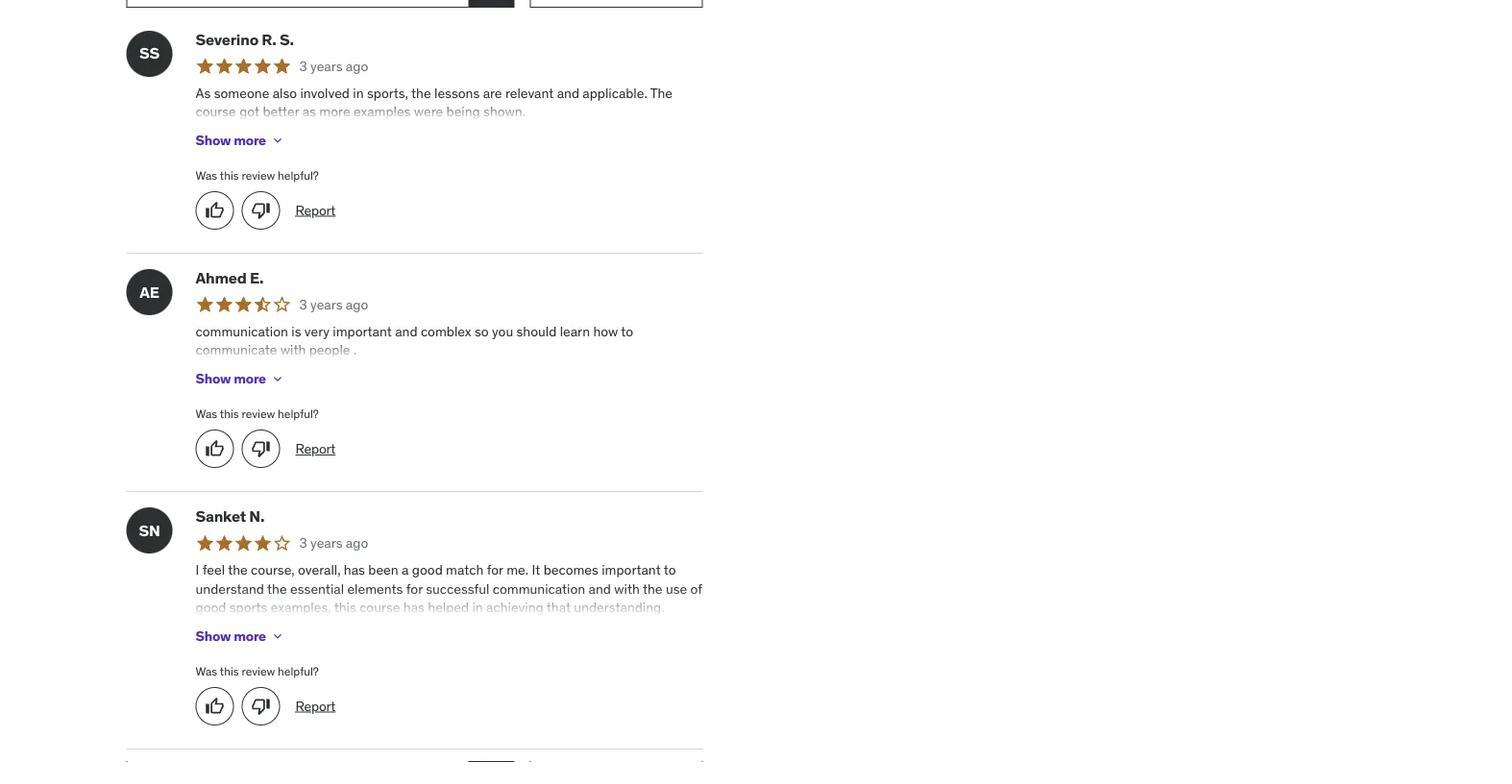 Task type: describe. For each thing, give the bounding box(es) containing it.
in inside as someone also involved in sports, the lessons are relevant and applicable. the course got better as more examples were being shown.
[[353, 84, 364, 101]]

show more for sanket
[[196, 627, 266, 645]]

of
[[690, 580, 702, 597]]

0 horizontal spatial has
[[344, 561, 365, 578]]

show for severino
[[196, 131, 231, 149]]

report for ahmed e.
[[295, 440, 336, 457]]

being
[[446, 103, 480, 120]]

communication inside communication is very important and comblex so you should learn how to communicate with people .
[[196, 323, 288, 340]]

successful
[[426, 580, 490, 597]]

the down course,
[[267, 580, 287, 597]]

course inside the i feel the course, overall, has been a good match for me. it becomes important to understand the essential elements for successful communication and with the use of good sports examples, this course has helped in achieving that understanding.
[[360, 599, 400, 616]]

helpful? for severino r. s.
[[278, 168, 319, 183]]

more inside as someone also involved in sports, the lessons are relevant and applicable. the course got better as more examples were being shown.
[[319, 103, 350, 120]]

mark as unhelpful image for r.
[[251, 201, 271, 220]]

review for r.
[[242, 168, 275, 183]]

helped
[[428, 599, 469, 616]]

ago for ahmed e.
[[346, 296, 368, 313]]

.
[[353, 341, 357, 359]]

and inside communication is very important and comblex so you should learn how to communicate with people .
[[395, 323, 418, 340]]

this for n.
[[220, 664, 239, 679]]

i
[[196, 561, 199, 578]]

the
[[650, 84, 673, 101]]

show for ahmed
[[196, 370, 231, 387]]

important inside communication is very important and comblex so you should learn how to communicate with people .
[[333, 323, 392, 340]]

years for ahmed e.
[[310, 296, 343, 313]]

a
[[402, 561, 409, 578]]

mark as helpful image for sn
[[205, 697, 224, 716]]

people
[[309, 341, 350, 359]]

and inside the i feel the course, overall, has been a good match for me. it becomes important to understand the essential elements for successful communication and with the use of good sports examples, this course has helped in achieving that understanding.
[[589, 580, 611, 597]]

are
[[483, 84, 502, 101]]

been
[[368, 561, 398, 578]]

3 for severino r. s.
[[299, 57, 307, 75]]

examples
[[354, 103, 411, 120]]

show more button for ahmed
[[196, 360, 285, 398]]

3 years ago for ahmed e.
[[299, 296, 368, 313]]

sanket n.
[[196, 507, 265, 526]]

the up 'understand'
[[228, 561, 248, 578]]

e.
[[250, 268, 264, 288]]

was this review helpful? for r.
[[196, 168, 319, 183]]

3 years ago for severino r. s.
[[299, 57, 368, 75]]

xsmall image for e.
[[270, 371, 285, 387]]

with inside communication is very important and comblex so you should learn how to communicate with people .
[[280, 341, 306, 359]]

review for n.
[[242, 664, 275, 679]]

more for sanket n.
[[234, 627, 266, 645]]

applicable.
[[583, 84, 647, 101]]

Search reviews text field
[[126, 0, 468, 7]]

examples,
[[271, 599, 331, 616]]

is
[[291, 323, 301, 340]]

report button for sanket n.
[[295, 697, 336, 716]]

was this review helpful? for e.
[[196, 406, 319, 421]]

i feel the course, overall, has been a good match for me. it becomes important to understand the essential elements for successful communication and with the use of good sports examples, this course has helped in achieving that understanding.
[[196, 561, 702, 616]]

important inside the i feel the course, overall, has been a good match for me. it becomes important to understand the essential elements for successful communication and with the use of good sports examples, this course has helped in achieving that understanding.
[[602, 561, 661, 578]]

ahmed e.
[[196, 268, 264, 288]]

0 vertical spatial good
[[412, 561, 443, 578]]

ago for sanket n.
[[346, 534, 368, 552]]

understand
[[196, 580, 264, 597]]

r.
[[262, 30, 276, 49]]

the inside as someone also involved in sports, the lessons are relevant and applicable. the course got better as more examples were being shown.
[[411, 84, 431, 101]]

xsmall image for n.
[[270, 629, 285, 644]]

involved
[[300, 84, 350, 101]]



Task type: locate. For each thing, give the bounding box(es) containing it.
1 mark as helpful image from the top
[[205, 201, 224, 220]]

in left sports,
[[353, 84, 364, 101]]

show more down got
[[196, 131, 266, 149]]

3 show more button from the top
[[196, 617, 285, 655]]

1 vertical spatial was this review helpful?
[[196, 406, 319, 421]]

1 report button from the top
[[295, 201, 336, 220]]

2 was this review helpful? from the top
[[196, 406, 319, 421]]

0 vertical spatial for
[[487, 561, 503, 578]]

1 vertical spatial years
[[310, 296, 343, 313]]

becomes
[[544, 561, 599, 578]]

shown.
[[483, 103, 526, 120]]

review up mark as unhelpful icon
[[242, 406, 275, 421]]

1 vertical spatial good
[[196, 599, 226, 616]]

0 vertical spatial mark as unhelpful image
[[251, 201, 271, 220]]

communication up communicate
[[196, 323, 288, 340]]

was this review helpful? for n.
[[196, 664, 319, 679]]

review down xsmall image
[[242, 168, 275, 183]]

better
[[263, 103, 299, 120]]

feel
[[202, 561, 225, 578]]

3 helpful? from the top
[[278, 664, 319, 679]]

0 vertical spatial to
[[621, 323, 633, 340]]

2 show more button from the top
[[196, 360, 285, 398]]

0 horizontal spatial to
[[621, 323, 633, 340]]

this down someone
[[220, 168, 239, 183]]

2 mark as helpful image from the top
[[205, 697, 224, 716]]

course down elements
[[360, 599, 400, 616]]

0 vertical spatial show
[[196, 131, 231, 149]]

this down sports
[[220, 664, 239, 679]]

it
[[532, 561, 540, 578]]

helpful? down examples, on the left of the page
[[278, 664, 319, 679]]

so
[[475, 323, 489, 340]]

1 vertical spatial has
[[403, 599, 425, 616]]

0 vertical spatial with
[[280, 341, 306, 359]]

1 vertical spatial important
[[602, 561, 661, 578]]

how
[[593, 323, 618, 340]]

1 horizontal spatial and
[[557, 84, 579, 101]]

2 report from the top
[[295, 440, 336, 457]]

sports,
[[367, 84, 408, 101]]

2 horizontal spatial and
[[589, 580, 611, 597]]

more down communicate
[[234, 370, 266, 387]]

sanket
[[196, 507, 246, 526]]

1 horizontal spatial has
[[403, 599, 425, 616]]

show more
[[196, 131, 266, 149], [196, 370, 266, 387], [196, 627, 266, 645]]

xsmall image down examples, on the left of the page
[[270, 629, 285, 644]]

2 report button from the top
[[295, 439, 336, 458]]

course
[[196, 103, 236, 120], [360, 599, 400, 616]]

communication is very important and comblex so you should learn how to communicate with people .
[[196, 323, 633, 359]]

years
[[310, 57, 343, 75], [310, 296, 343, 313], [310, 534, 343, 552]]

helpful? down the people
[[278, 406, 319, 421]]

1 vertical spatial was
[[196, 406, 217, 421]]

0 horizontal spatial communication
[[196, 323, 288, 340]]

2 vertical spatial show more button
[[196, 617, 285, 655]]

that
[[547, 599, 571, 616]]

severino r. s.
[[196, 30, 294, 49]]

was for sn
[[196, 664, 217, 679]]

as someone also involved in sports, the lessons are relevant and applicable. the course got better as more examples were being shown.
[[196, 84, 673, 120]]

to up use
[[664, 561, 676, 578]]

more
[[319, 103, 350, 120], [234, 131, 266, 149], [234, 370, 266, 387], [234, 627, 266, 645]]

0 vertical spatial has
[[344, 561, 365, 578]]

2 helpful? from the top
[[278, 406, 319, 421]]

1 horizontal spatial for
[[487, 561, 503, 578]]

0 vertical spatial 3
[[299, 57, 307, 75]]

with down is
[[280, 341, 306, 359]]

the up were
[[411, 84, 431, 101]]

with inside the i feel the course, overall, has been a good match for me. it becomes important to understand the essential elements for successful communication and with the use of good sports examples, this course has helped in achieving that understanding.
[[614, 580, 640, 597]]

helpful? for ahmed e.
[[278, 406, 319, 421]]

3 for ahmed e.
[[299, 296, 307, 313]]

1 horizontal spatial in
[[472, 599, 483, 616]]

good
[[412, 561, 443, 578], [196, 599, 226, 616]]

show more for ahmed
[[196, 370, 266, 387]]

1 vertical spatial with
[[614, 580, 640, 597]]

someone
[[214, 84, 269, 101]]

2 xsmall image from the top
[[270, 629, 285, 644]]

1 helpful? from the top
[[278, 168, 319, 183]]

show down sports
[[196, 627, 231, 645]]

show more button
[[196, 121, 285, 160], [196, 360, 285, 398], [196, 617, 285, 655]]

2 was from the top
[[196, 406, 217, 421]]

1 was from the top
[[196, 168, 217, 183]]

ae
[[140, 282, 159, 302]]

communicate
[[196, 341, 277, 359]]

0 horizontal spatial course
[[196, 103, 236, 120]]

to inside communication is very important and comblex so you should learn how to communicate with people .
[[621, 323, 633, 340]]

were
[[414, 103, 443, 120]]

0 vertical spatial years
[[310, 57, 343, 75]]

mark as unhelpful image
[[251, 439, 271, 458]]

communication
[[196, 323, 288, 340], [493, 580, 585, 597]]

important
[[333, 323, 392, 340], [602, 561, 661, 578]]

show more button down got
[[196, 121, 285, 160]]

1 vertical spatial mark as unhelpful image
[[251, 697, 271, 716]]

learn
[[560, 323, 590, 340]]

1 ago from the top
[[346, 57, 368, 75]]

1 horizontal spatial communication
[[493, 580, 585, 597]]

was this review helpful? down xsmall image
[[196, 168, 319, 183]]

ago
[[346, 57, 368, 75], [346, 296, 368, 313], [346, 534, 368, 552]]

with up understanding.
[[614, 580, 640, 597]]

report button for ahmed e.
[[295, 439, 336, 458]]

me.
[[507, 561, 529, 578]]

1 show more button from the top
[[196, 121, 285, 160]]

understanding.
[[574, 599, 665, 616]]

3 up is
[[299, 296, 307, 313]]

3 up involved
[[299, 57, 307, 75]]

2 vertical spatial show more
[[196, 627, 266, 645]]

show
[[196, 131, 231, 149], [196, 370, 231, 387], [196, 627, 231, 645]]

2 vertical spatial show
[[196, 627, 231, 645]]

to inside the i feel the course, overall, has been a good match for me. it becomes important to understand the essential elements for successful communication and with the use of good sports examples, this course has helped in achieving that understanding.
[[664, 561, 676, 578]]

0 vertical spatial communication
[[196, 323, 288, 340]]

3 report button from the top
[[295, 697, 336, 716]]

was this review helpful?
[[196, 168, 319, 183], [196, 406, 319, 421], [196, 664, 319, 679]]

2 mark as unhelpful image from the top
[[251, 697, 271, 716]]

severino
[[196, 30, 258, 49]]

0 horizontal spatial and
[[395, 323, 418, 340]]

3 report from the top
[[295, 697, 336, 715]]

in
[[353, 84, 364, 101], [472, 599, 483, 616]]

this
[[220, 168, 239, 183], [220, 406, 239, 421], [334, 599, 356, 616], [220, 664, 239, 679]]

1 vertical spatial mark as helpful image
[[205, 697, 224, 716]]

3 years from the top
[[310, 534, 343, 552]]

3 3 years ago from the top
[[299, 534, 368, 552]]

3 for sanket n.
[[299, 534, 307, 552]]

years up 'very'
[[310, 296, 343, 313]]

mark as unhelpful image
[[251, 201, 271, 220], [251, 697, 271, 716]]

very
[[304, 323, 330, 340]]

for left me.
[[487, 561, 503, 578]]

show for sanket
[[196, 627, 231, 645]]

mark as helpful image
[[205, 439, 224, 458]]

0 horizontal spatial good
[[196, 599, 226, 616]]

was down as
[[196, 168, 217, 183]]

1 vertical spatial and
[[395, 323, 418, 340]]

you
[[492, 323, 513, 340]]

2 vertical spatial review
[[242, 664, 275, 679]]

2 vertical spatial was this review helpful?
[[196, 664, 319, 679]]

1 years from the top
[[310, 57, 343, 75]]

and
[[557, 84, 579, 101], [395, 323, 418, 340], [589, 580, 611, 597]]

the left use
[[643, 580, 663, 597]]

1 show from the top
[[196, 131, 231, 149]]

1 vertical spatial for
[[406, 580, 423, 597]]

1 horizontal spatial with
[[614, 580, 640, 597]]

1 was this review helpful? from the top
[[196, 168, 319, 183]]

2 3 years ago from the top
[[299, 296, 368, 313]]

helpful? for sanket n.
[[278, 664, 319, 679]]

2 vertical spatial was
[[196, 664, 217, 679]]

review
[[242, 168, 275, 183], [242, 406, 275, 421], [242, 664, 275, 679]]

2 vertical spatial helpful?
[[278, 664, 319, 679]]

show more button for sanket
[[196, 617, 285, 655]]

1 report from the top
[[295, 201, 336, 219]]

for down a
[[406, 580, 423, 597]]

years up overall,
[[310, 534, 343, 552]]

report for severino r. s.
[[295, 201, 336, 219]]

show more for severino
[[196, 131, 266, 149]]

0 horizontal spatial for
[[406, 580, 423, 597]]

1 vertical spatial ago
[[346, 296, 368, 313]]

sn
[[139, 520, 160, 540]]

this for e.
[[220, 406, 239, 421]]

to
[[621, 323, 633, 340], [664, 561, 676, 578]]

in inside the i feel the course, overall, has been a good match for me. it becomes important to understand the essential elements for successful communication and with the use of good sports examples, this course has helped in achieving that understanding.
[[472, 599, 483, 616]]

has up elements
[[344, 561, 365, 578]]

was up mark as helpful image
[[196, 406, 217, 421]]

2 vertical spatial years
[[310, 534, 343, 552]]

more down involved
[[319, 103, 350, 120]]

and right relevant
[[557, 84, 579, 101]]

show more button down communicate
[[196, 360, 285, 398]]

1 vertical spatial report
[[295, 440, 336, 457]]

report button for severino r. s.
[[295, 201, 336, 220]]

3 years ago up 'very'
[[299, 296, 368, 313]]

with
[[280, 341, 306, 359], [614, 580, 640, 597]]

essential
[[290, 580, 344, 597]]

the
[[411, 84, 431, 101], [228, 561, 248, 578], [267, 580, 287, 597], [643, 580, 663, 597]]

1 vertical spatial show more
[[196, 370, 266, 387]]

2 years from the top
[[310, 296, 343, 313]]

3 show from the top
[[196, 627, 231, 645]]

elements
[[347, 580, 403, 597]]

2 vertical spatial ago
[[346, 534, 368, 552]]

and up understanding.
[[589, 580, 611, 597]]

3 was from the top
[[196, 664, 217, 679]]

0 vertical spatial show more
[[196, 131, 266, 149]]

0 vertical spatial report
[[295, 201, 336, 219]]

0 vertical spatial was
[[196, 168, 217, 183]]

3 review from the top
[[242, 664, 275, 679]]

0 vertical spatial 3 years ago
[[299, 57, 368, 75]]

important up .
[[333, 323, 392, 340]]

more down sports
[[234, 627, 266, 645]]

3 ago from the top
[[346, 534, 368, 552]]

0 horizontal spatial with
[[280, 341, 306, 359]]

1 vertical spatial review
[[242, 406, 275, 421]]

1 show more from the top
[[196, 131, 266, 149]]

course down as
[[196, 103, 236, 120]]

ago up sports,
[[346, 57, 368, 75]]

1 vertical spatial 3
[[299, 296, 307, 313]]

ago up elements
[[346, 534, 368, 552]]

this down essential
[[334, 599, 356, 616]]

2 ago from the top
[[346, 296, 368, 313]]

years for severino r. s.
[[310, 57, 343, 75]]

this inside the i feel the course, overall, has been a good match for me. it becomes important to understand the essential elements for successful communication and with the use of good sports examples, this course has helped in achieving that understanding.
[[334, 599, 356, 616]]

2 vertical spatial report button
[[295, 697, 336, 716]]

and left comblex on the top left
[[395, 323, 418, 340]]

years up involved
[[310, 57, 343, 75]]

show more down sports
[[196, 627, 266, 645]]

1 vertical spatial show more button
[[196, 360, 285, 398]]

communication inside the i feel the course, overall, has been a good match for me. it becomes important to understand the essential elements for successful communication and with the use of good sports examples, this course has helped in achieving that understanding.
[[493, 580, 585, 597]]

to right how
[[621, 323, 633, 340]]

1 vertical spatial show
[[196, 370, 231, 387]]

helpful? down xsmall image
[[278, 168, 319, 183]]

3 3 from the top
[[299, 534, 307, 552]]

2 show from the top
[[196, 370, 231, 387]]

more left xsmall image
[[234, 131, 266, 149]]

xsmall image
[[270, 133, 285, 148]]

2 vertical spatial 3
[[299, 534, 307, 552]]

this for r.
[[220, 168, 239, 183]]

3 years ago
[[299, 57, 368, 75], [299, 296, 368, 313], [299, 534, 368, 552]]

1 vertical spatial 3 years ago
[[299, 296, 368, 313]]

should
[[517, 323, 557, 340]]

1 xsmall image from the top
[[270, 371, 285, 387]]

0 vertical spatial course
[[196, 103, 236, 120]]

1 3 years ago from the top
[[299, 57, 368, 75]]

report button
[[295, 201, 336, 220], [295, 439, 336, 458], [295, 697, 336, 716]]

communication down the it
[[493, 580, 585, 597]]

1 horizontal spatial course
[[360, 599, 400, 616]]

ago up .
[[346, 296, 368, 313]]

review down sports
[[242, 664, 275, 679]]

match
[[446, 561, 484, 578]]

0 vertical spatial review
[[242, 168, 275, 183]]

as
[[302, 103, 316, 120]]

also
[[273, 84, 297, 101]]

and inside as someone also involved in sports, the lessons are relevant and applicable. the course got better as more examples were being shown.
[[557, 84, 579, 101]]

2 vertical spatial and
[[589, 580, 611, 597]]

1 3 from the top
[[299, 57, 307, 75]]

was this review helpful? down sports
[[196, 664, 319, 679]]

1 vertical spatial course
[[360, 599, 400, 616]]

review for e.
[[242, 406, 275, 421]]

was for ss
[[196, 168, 217, 183]]

course inside as someone also involved in sports, the lessons are relevant and applicable. the course got better as more examples were being shown.
[[196, 103, 236, 120]]

show down as
[[196, 131, 231, 149]]

for
[[487, 561, 503, 578], [406, 580, 423, 597]]

1 horizontal spatial good
[[412, 561, 443, 578]]

years for sanket n.
[[310, 534, 343, 552]]

0 vertical spatial xsmall image
[[270, 371, 285, 387]]

use
[[666, 580, 687, 597]]

report
[[295, 201, 336, 219], [295, 440, 336, 457], [295, 697, 336, 715]]

1 vertical spatial to
[[664, 561, 676, 578]]

2 show more from the top
[[196, 370, 266, 387]]

show down communicate
[[196, 370, 231, 387]]

1 review from the top
[[242, 168, 275, 183]]

0 vertical spatial report button
[[295, 201, 336, 220]]

this up mark as helpful image
[[220, 406, 239, 421]]

3 years ago for sanket n.
[[299, 534, 368, 552]]

important up understanding.
[[602, 561, 661, 578]]

2 vertical spatial report
[[295, 697, 336, 715]]

3 was this review helpful? from the top
[[196, 664, 319, 679]]

3 show more from the top
[[196, 627, 266, 645]]

relevant
[[505, 84, 554, 101]]

1 vertical spatial in
[[472, 599, 483, 616]]

xsmall image
[[270, 371, 285, 387], [270, 629, 285, 644]]

1 vertical spatial helpful?
[[278, 406, 319, 421]]

lessons
[[434, 84, 480, 101]]

0 vertical spatial helpful?
[[278, 168, 319, 183]]

was down 'understand'
[[196, 664, 217, 679]]

was this review helpful? up mark as unhelpful icon
[[196, 406, 319, 421]]

was for ae
[[196, 406, 217, 421]]

achieving
[[486, 599, 544, 616]]

got
[[239, 103, 259, 120]]

0 vertical spatial ago
[[346, 57, 368, 75]]

2 review from the top
[[242, 406, 275, 421]]

show more down communicate
[[196, 370, 266, 387]]

has
[[344, 561, 365, 578], [403, 599, 425, 616]]

as
[[196, 84, 211, 101]]

0 vertical spatial and
[[557, 84, 579, 101]]

good down 'understand'
[[196, 599, 226, 616]]

show more button for severino
[[196, 121, 285, 160]]

0 horizontal spatial in
[[353, 84, 364, 101]]

course,
[[251, 561, 295, 578]]

3
[[299, 57, 307, 75], [299, 296, 307, 313], [299, 534, 307, 552]]

helpful?
[[278, 168, 319, 183], [278, 406, 319, 421], [278, 664, 319, 679]]

1 horizontal spatial to
[[664, 561, 676, 578]]

1 mark as unhelpful image from the top
[[251, 201, 271, 220]]

0 vertical spatial in
[[353, 84, 364, 101]]

in down successful
[[472, 599, 483, 616]]

mark as unhelpful image for n.
[[251, 697, 271, 716]]

3 years ago up overall,
[[299, 534, 368, 552]]

mark as helpful image for ss
[[205, 201, 224, 220]]

good right a
[[412, 561, 443, 578]]

1 vertical spatial report button
[[295, 439, 336, 458]]

1 vertical spatial communication
[[493, 580, 585, 597]]

2 vertical spatial 3 years ago
[[299, 534, 368, 552]]

0 vertical spatial important
[[333, 323, 392, 340]]

ss
[[139, 43, 160, 63]]

has left helped at left bottom
[[403, 599, 425, 616]]

more for ahmed e.
[[234, 370, 266, 387]]

n.
[[249, 507, 265, 526]]

1 vertical spatial xsmall image
[[270, 629, 285, 644]]

0 vertical spatial was this review helpful?
[[196, 168, 319, 183]]

sports
[[229, 599, 268, 616]]

overall,
[[298, 561, 341, 578]]

1 horizontal spatial important
[[602, 561, 661, 578]]

0 vertical spatial mark as helpful image
[[205, 201, 224, 220]]

mark as helpful image
[[205, 201, 224, 220], [205, 697, 224, 716]]

ahmed
[[196, 268, 247, 288]]

s.
[[280, 30, 294, 49]]

comblex
[[421, 323, 471, 340]]

3 years ago up involved
[[299, 57, 368, 75]]

more for severino r. s.
[[234, 131, 266, 149]]

show more button down sports
[[196, 617, 285, 655]]

2 3 from the top
[[299, 296, 307, 313]]

report for sanket n.
[[295, 697, 336, 715]]

0 horizontal spatial important
[[333, 323, 392, 340]]

ago for severino r. s.
[[346, 57, 368, 75]]

xsmall image down communicate
[[270, 371, 285, 387]]

was
[[196, 168, 217, 183], [196, 406, 217, 421], [196, 664, 217, 679]]

0 vertical spatial show more button
[[196, 121, 285, 160]]

3 up overall,
[[299, 534, 307, 552]]



Task type: vqa. For each thing, say whether or not it's contained in the screenshot.
the topmost Mark as unhelpful icon
yes



